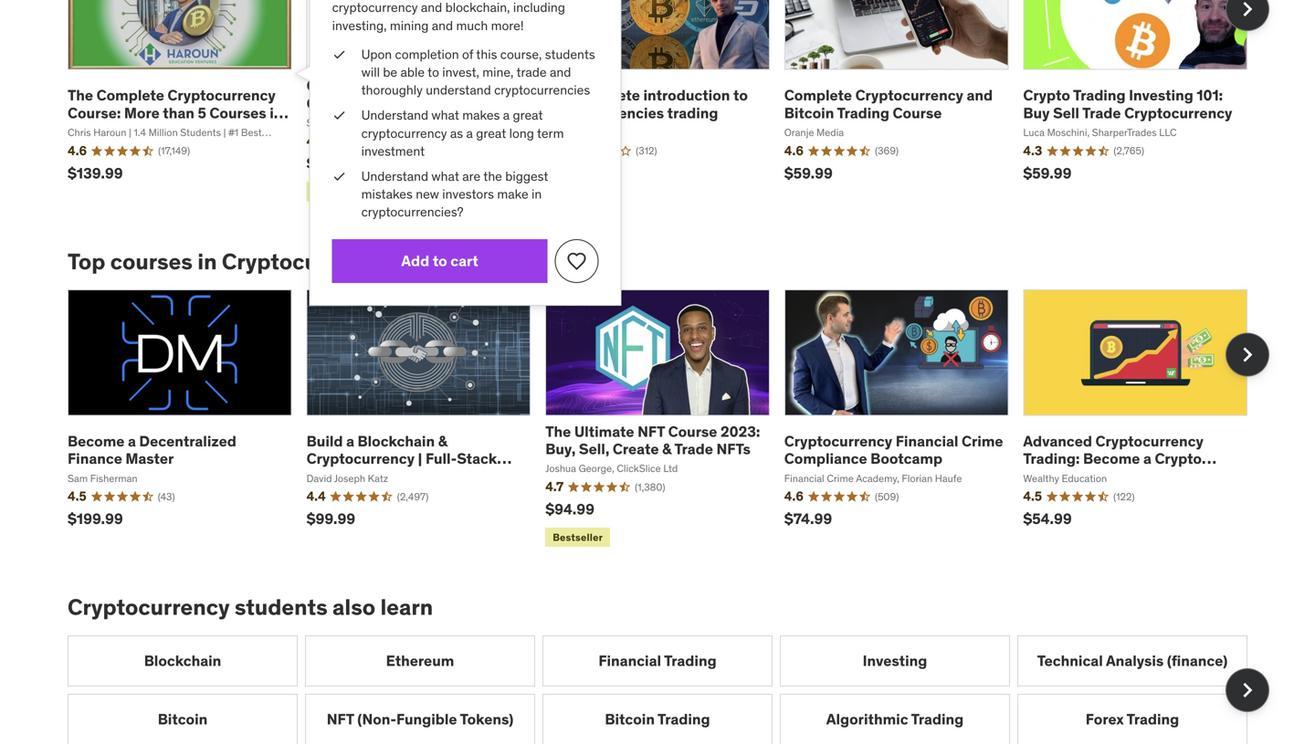 Task type: locate. For each thing, give the bounding box(es) containing it.
crypto
[[1023, 86, 1070, 105], [1155, 449, 1202, 468]]

to inside button
[[435, 237, 448, 254]]

1 vertical spatial crypto
[[1155, 449, 1202, 468]]

the left "sell,"
[[545, 422, 571, 441]]

investing
[[1129, 86, 1193, 105], [863, 651, 927, 670]]

0 vertical spatial crypto
[[1023, 86, 1070, 105]]

create
[[613, 440, 659, 458]]

the complete introduction to cryptocurrencies trading
[[545, 86, 748, 122]]

| left #1
[[223, 126, 226, 139]]

trading for algorithmic trading
[[911, 710, 964, 729]]

to inside the complete introduction to cryptocurrencies trading
[[733, 86, 748, 105]]

0 horizontal spatial course
[[668, 422, 717, 441]]

1 vertical spatial great
[[474, 121, 502, 136]]

next image
[[1233, 0, 1262, 24], [1233, 340, 1262, 370]]

1 xsmall image from the top
[[342, 48, 356, 64]]

more
[[124, 104, 160, 122]]

bitcoin for 'bitcoin' link
[[158, 710, 208, 729]]

forex trading
[[1086, 710, 1179, 729]]

1 vertical spatial cryptocurrencies
[[545, 104, 664, 122]]

2 horizontal spatial in
[[525, 177, 535, 192]]

to right trading
[[733, 86, 748, 105]]

1
[[68, 121, 74, 140]]

0 horizontal spatial become
[[68, 432, 125, 451]]

0 horizontal spatial &
[[144, 140, 150, 153]]

1 horizontal spatial &
[[438, 432, 447, 451]]

nft right ultimate
[[638, 422, 665, 441]]

understand up 'mistakes'
[[369, 160, 431, 175]]

the up 1
[[68, 86, 93, 105]]

1 horizontal spatial finance
[[152, 140, 188, 153]]

top courses in cryptocurrency and blockchain
[[68, 248, 549, 275]]

business
[[101, 140, 141, 153]]

sell
[[1053, 104, 1079, 122]]

1 vertical spatial xsmall image
[[342, 104, 356, 120]]

1 vertical spatial carousel element
[[68, 290, 1269, 551]]

build
[[306, 432, 343, 451]]

complete cryptocurrency and bitcoin trading course
[[784, 86, 993, 122]]

1 vertical spatial blockchain
[[358, 432, 435, 451]]

a up the long
[[499, 104, 505, 119]]

the for the complete cryptocurrency course: more than 5 courses in 1
[[68, 86, 93, 105]]

what inside understand what are the biggest mistakes new investors make in cryptocurrencies?
[[434, 160, 459, 175]]

bitcoin link
[[68, 694, 298, 744]]

to inside learn everything you need to know about cryptocurrency and blockchain, including investing, mining and much more!
[[483, 0, 494, 4]]

crypto trading investing 101: buy sell trade cryptocurrency
[[1023, 86, 1232, 122]]

0 horizontal spatial crypto
[[1023, 86, 1070, 105]]

cryptocurrency inside crypto trading investing 101: buy sell trade cryptocurrency
[[1124, 104, 1232, 122]]

1 horizontal spatial students
[[538, 48, 584, 63]]

chris haroun | 1.4 million students | #1 best selling business & finance prof.
[[68, 126, 262, 153]]

investing left 101:
[[1129, 86, 1193, 105]]

2 horizontal spatial &
[[662, 440, 672, 458]]

mistakes
[[369, 177, 416, 192]]

blockchain
[[433, 248, 549, 275], [358, 432, 435, 451], [144, 651, 221, 670]]

1 horizontal spatial master
[[1023, 467, 1071, 486]]

students
[[180, 126, 221, 139]]

0 horizontal spatial finance
[[68, 449, 122, 468]]

investment
[[369, 137, 427, 152]]

you
[[433, 0, 452, 4]]

the up term
[[545, 86, 571, 105]]

in
[[270, 104, 283, 122], [525, 177, 535, 192], [197, 248, 217, 275]]

and
[[424, 6, 443, 21], [434, 22, 453, 37], [542, 65, 561, 80], [967, 86, 993, 105], [389, 248, 428, 275]]

0 horizontal spatial in
[[197, 248, 217, 275]]

bitcoin for bitcoin trading
[[605, 710, 655, 729]]

students
[[538, 48, 584, 63], [235, 594, 328, 621]]

carousel element containing blockchain
[[68, 636, 1269, 744]]

cryptocurrency up the investment in the top left of the page
[[369, 121, 448, 136]]

1 next image from the top
[[1233, 0, 1262, 24]]

complete
[[574, 86, 640, 105]]

cryptocurrencies inside the complete introduction to cryptocurrencies trading
[[545, 104, 664, 122]]

cryptocurrency financial crime compliance bootcamp
[[784, 432, 1003, 468]]

1 horizontal spatial trade
[[1082, 104, 1121, 122]]

0 vertical spatial students
[[538, 48, 584, 63]]

0 vertical spatial great
[[508, 104, 536, 119]]

trade right the sell
[[1082, 104, 1121, 122]]

1 complete from the left
[[96, 86, 164, 105]]

bitcoin inside bitcoin trading link
[[605, 710, 655, 729]]

the
[[68, 86, 93, 105], [545, 86, 571, 105], [545, 422, 571, 441]]

1 horizontal spatial crypto
[[1155, 449, 1202, 468]]

1 horizontal spatial become
[[1083, 449, 1140, 468]]

what
[[434, 104, 459, 119], [434, 160, 459, 175]]

understand down the thoroughly
[[369, 104, 431, 119]]

also
[[332, 594, 375, 621]]

2 vertical spatial blockchain
[[144, 651, 221, 670]]

add to cart button
[[342, 226, 540, 266]]

financial trading link
[[542, 636, 773, 687]]

2 xsmall image from the top
[[342, 104, 356, 120]]

of
[[462, 48, 472, 63]]

course inside "complete cryptocurrency and bitcoin trading course"
[[893, 104, 942, 122]]

the for the complete introduction to cryptocurrencies trading
[[545, 86, 571, 105]]

financial left crime
[[896, 432, 958, 451]]

edition
[[306, 467, 357, 486]]

1 vertical spatial understand
[[369, 160, 431, 175]]

2 carousel element from the top
[[68, 290, 1269, 551]]

understand inside understand what are the biggest mistakes new investors make in cryptocurrencies?
[[369, 160, 431, 175]]

1 vertical spatial financial
[[598, 651, 661, 670]]

a right 2023
[[1143, 449, 1151, 468]]

(non-
[[357, 710, 396, 729]]

cryptocurrency
[[342, 6, 421, 21], [369, 121, 448, 136]]

0 vertical spatial finance
[[152, 140, 188, 153]]

0 vertical spatial cryptocurrency
[[342, 6, 421, 21]]

a left decentralized
[[128, 432, 136, 451]]

| inside the build a blockchain & cryptocurrency | full-stack edition
[[418, 449, 422, 468]]

cryptocurrency up "investing,"
[[342, 6, 421, 21]]

0 vertical spatial trade
[[1082, 104, 1121, 122]]

5
[[198, 104, 206, 122]]

0 horizontal spatial bitcoin
[[158, 710, 208, 729]]

0 vertical spatial next image
[[1233, 0, 1262, 24]]

1 vertical spatial next image
[[1233, 340, 1262, 370]]

investing,
[[342, 22, 393, 37]]

xsmall image up xsmall icon
[[342, 104, 356, 120]]

invest,
[[443, 65, 477, 80]]

crypto inside advanced cryptocurrency trading: become a crypto master 2023
[[1155, 449, 1202, 468]]

bitcoin
[[784, 104, 834, 122], [158, 710, 208, 729], [605, 710, 655, 729]]

0 horizontal spatial nft
[[327, 710, 354, 729]]

0 horizontal spatial complete
[[96, 86, 164, 105]]

2 vertical spatial carousel element
[[68, 636, 1269, 744]]

cryptocurrency inside "complete cryptocurrency and bitcoin trading course"
[[855, 86, 963, 105]]

1 horizontal spatial nft
[[638, 422, 665, 441]]

1 horizontal spatial investing
[[1129, 86, 1193, 105]]

and inside upon completion of this course, students will be able to invest, mine, trade and thoroughly understand cryptocurrencies
[[542, 65, 561, 80]]

1 vertical spatial finance
[[68, 449, 122, 468]]

1 horizontal spatial in
[[270, 104, 283, 122]]

financial inside cryptocurrency financial crime compliance bootcamp
[[896, 432, 958, 451]]

finance inside chris haroun | 1.4 million students | #1 best selling business & finance prof.
[[152, 140, 188, 153]]

what inside understand what makes a great cryptocurrency as a great long term investment
[[434, 104, 459, 119]]

be
[[389, 65, 402, 80]]

complete inside "complete cryptocurrency and bitcoin trading course"
[[784, 86, 852, 105]]

(17,149)
[[158, 144, 190, 157]]

students left also
[[235, 594, 328, 621]]

and right trade
[[542, 65, 561, 80]]

and left the buy
[[967, 86, 993, 105]]

0 vertical spatial understand
[[369, 104, 431, 119]]

1 what from the top
[[434, 104, 459, 119]]

1 vertical spatial course
[[668, 422, 717, 441]]

0 horizontal spatial financial
[[598, 651, 661, 670]]

|
[[129, 126, 131, 139], [223, 126, 226, 139], [418, 449, 422, 468]]

1 vertical spatial investing
[[863, 651, 927, 670]]

0 horizontal spatial master
[[125, 449, 174, 468]]

students up trade
[[538, 48, 584, 63]]

0 vertical spatial investing
[[1129, 86, 1193, 105]]

2 next image from the top
[[1233, 340, 1262, 370]]

4.6
[[68, 142, 87, 159]]

great down makes
[[474, 121, 502, 136]]

carousel element containing the ultimate nft course 2023: buy, sell, create & trade nfts
[[68, 290, 1269, 551]]

0 horizontal spatial great
[[474, 121, 502, 136]]

blockchain link right the add
[[433, 248, 549, 275]]

blockchain inside blockchain link
[[144, 651, 221, 670]]

xsmall image for understand
[[342, 104, 356, 120]]

understand
[[369, 104, 431, 119], [369, 160, 431, 175]]

complete cryptocurrency and bitcoin trading course link
[[784, 86, 993, 122]]

nft (non-fungible tokens) link
[[305, 694, 535, 744]]

2 horizontal spatial bitcoin
[[784, 104, 834, 122]]

2023
[[1074, 467, 1110, 486]]

| left full- on the left of page
[[418, 449, 422, 468]]

mining
[[395, 22, 431, 37]]

1 vertical spatial cryptocurrency
[[369, 121, 448, 136]]

a
[[499, 104, 505, 119], [465, 121, 472, 136], [128, 432, 136, 451], [346, 432, 354, 451], [1143, 449, 1151, 468]]

stack
[[457, 449, 497, 468]]

ultimate
[[574, 422, 634, 441]]

0 vertical spatial nft
[[638, 422, 665, 441]]

1 vertical spatial what
[[434, 160, 459, 175]]

trade left nfts
[[674, 440, 713, 458]]

trading for crypto trading investing 101: buy sell trade cryptocurrency
[[1073, 86, 1126, 105]]

0 horizontal spatial blockchain link
[[68, 636, 298, 687]]

cart
[[451, 237, 476, 254]]

nft left (non- on the bottom left of the page
[[327, 710, 354, 729]]

1 horizontal spatial course
[[893, 104, 942, 122]]

crypto trading investing 101: buy sell trade cryptocurrency link
[[1023, 86, 1232, 122]]

finance
[[152, 140, 188, 153], [68, 449, 122, 468]]

& down 1.4
[[144, 140, 150, 153]]

& inside the ultimate nft course 2023: buy, sell, create & trade nfts
[[662, 440, 672, 458]]

a inside become a decentralized finance master
[[128, 432, 136, 451]]

cryptocurrency inside advanced cryptocurrency trading: become a crypto master 2023
[[1095, 432, 1204, 451]]

what for new
[[434, 160, 459, 175]]

carousel element containing the complete cryptocurrency course: more than 5 courses in 1
[[68, 0, 1269, 205]]

in inside understand what are the biggest mistakes new investors make in cryptocurrencies?
[[525, 177, 535, 192]]

1 vertical spatial in
[[525, 177, 535, 192]]

trade inside crypto trading investing 101: buy sell trade cryptocurrency
[[1082, 104, 1121, 122]]

1 horizontal spatial complete
[[784, 86, 852, 105]]

bitcoin inside "complete cryptocurrency and bitcoin trading course"
[[784, 104, 834, 122]]

nft inside the ultimate nft course 2023: buy, sell, create & trade nfts
[[638, 422, 665, 441]]

1 horizontal spatial financial
[[896, 432, 958, 451]]

master inside become a decentralized finance master
[[125, 449, 174, 468]]

need
[[454, 0, 481, 4]]

| left 1.4
[[129, 126, 131, 139]]

0 vertical spatial what
[[434, 104, 459, 119]]

to up blockchain, on the top of page
[[483, 0, 494, 4]]

1 horizontal spatial blockchain link
[[433, 248, 549, 275]]

technical
[[1037, 651, 1103, 670]]

carousel element for cryptocurrency students also learn
[[68, 636, 1269, 744]]

the inside the complete introduction to cryptocurrencies trading
[[545, 86, 571, 105]]

and left much
[[434, 22, 453, 37]]

the complete cryptocurrency course: more than 5 courses in 1 link
[[68, 86, 288, 140]]

carousel element for and
[[68, 290, 1269, 551]]

blockchain right "build"
[[358, 432, 435, 451]]

great up the long
[[508, 104, 536, 119]]

add to cart
[[406, 237, 476, 254]]

what up as
[[434, 104, 459, 119]]

to left cart
[[435, 237, 448, 254]]

carousel element
[[68, 0, 1269, 205], [68, 290, 1269, 551], [68, 636, 1269, 744]]

crypto inside crypto trading investing 101: buy sell trade cryptocurrency
[[1023, 86, 1070, 105]]

what up the new
[[434, 160, 459, 175]]

best
[[241, 126, 262, 139]]

0 horizontal spatial students
[[235, 594, 328, 621]]

0 horizontal spatial trade
[[674, 440, 713, 458]]

1 carousel element from the top
[[68, 0, 1269, 205]]

cryptocurrency financial crime compliance bootcamp link
[[784, 432, 1003, 468]]

advanced cryptocurrency trading: become a crypto master 2023
[[1023, 432, 1204, 486]]

financial trading
[[598, 651, 717, 670]]

compliance
[[784, 449, 867, 468]]

about
[[528, 0, 558, 4]]

the inside the ultimate nft course 2023: buy, sell, create & trade nfts
[[545, 422, 571, 441]]

1 understand from the top
[[369, 104, 431, 119]]

0 vertical spatial xsmall image
[[342, 48, 356, 64]]

blockchain right the add
[[433, 248, 549, 275]]

the inside the complete cryptocurrency course: more than 5 courses in 1
[[68, 86, 93, 105]]

1 horizontal spatial bitcoin
[[605, 710, 655, 729]]

xsmall image down "investing,"
[[342, 48, 356, 64]]

2 understand from the top
[[369, 160, 431, 175]]

investing up algorithmic trading link on the bottom right of the page
[[863, 651, 927, 670]]

cryptocurrency inside learn everything you need to know about cryptocurrency and blockchain, including investing, mining and much more!
[[342, 6, 421, 21]]

0 vertical spatial carousel element
[[68, 0, 1269, 205]]

master
[[125, 449, 174, 468], [1023, 467, 1071, 486]]

next image for advanced cryptocurrency trading: become a crypto master 2023
[[1233, 340, 1262, 370]]

1 vertical spatial trade
[[674, 440, 713, 458]]

to down completion
[[430, 65, 441, 80]]

trading
[[1073, 86, 1126, 105], [837, 104, 889, 122], [664, 651, 717, 670], [658, 710, 710, 729], [911, 710, 964, 729], [1127, 710, 1179, 729]]

blockchain,
[[446, 6, 506, 21]]

cryptocurrency
[[167, 86, 276, 105], [855, 86, 963, 105], [1124, 104, 1232, 122], [222, 248, 384, 275], [784, 432, 892, 451], [1095, 432, 1204, 451], [306, 449, 415, 468], [68, 594, 230, 621]]

prof.
[[190, 140, 211, 153]]

&
[[144, 140, 150, 153], [438, 432, 447, 451], [662, 440, 672, 458]]

tokens)
[[460, 710, 514, 729]]

xsmall image
[[342, 48, 356, 64], [342, 104, 356, 120]]

a right "build"
[[346, 432, 354, 451]]

financial up bitcoin trading link
[[598, 651, 661, 670]]

0 vertical spatial in
[[270, 104, 283, 122]]

0 vertical spatial cryptocurrencies
[[491, 81, 579, 96]]

& left the stack
[[438, 432, 447, 451]]

0 vertical spatial blockchain link
[[433, 248, 549, 275]]

2 horizontal spatial |
[[418, 449, 422, 468]]

0 vertical spatial financial
[[896, 432, 958, 451]]

blockchain up 'bitcoin' link
[[144, 651, 221, 670]]

2 what from the top
[[434, 160, 459, 175]]

0 vertical spatial blockchain
[[433, 248, 549, 275]]

understand inside understand what makes a great cryptocurrency as a great long term investment
[[369, 104, 431, 119]]

become inside become a decentralized finance master
[[68, 432, 125, 451]]

& right create at the bottom of the page
[[662, 440, 672, 458]]

3 carousel element from the top
[[68, 636, 1269, 744]]

xsmall image
[[342, 160, 356, 176]]

wishlist image
[[557, 236, 577, 256]]

blockchain link up 'bitcoin' link
[[68, 636, 298, 687]]

2 complete from the left
[[784, 86, 852, 105]]

0 vertical spatial course
[[893, 104, 942, 122]]

the
[[481, 160, 498, 175]]

trading inside crypto trading investing 101: buy sell trade cryptocurrency
[[1073, 86, 1126, 105]]

1 vertical spatial blockchain link
[[68, 636, 298, 687]]



Task type: vqa. For each thing, say whether or not it's contained in the screenshot.
rightmost with
no



Task type: describe. For each thing, give the bounding box(es) containing it.
and left cart
[[389, 248, 428, 275]]

cryptocurrency students also learn
[[68, 594, 433, 621]]

algorithmic trading link
[[780, 694, 1010, 744]]

trade inside the ultimate nft course 2023: buy, sell, create & trade nfts
[[674, 440, 713, 458]]

xsmall image for upon
[[342, 48, 356, 64]]

than
[[163, 104, 194, 122]]

build a blockchain & cryptocurrency | full-stack edition link
[[306, 432, 512, 486]]

the for the ultimate nft course 2023: buy, sell, create & trade nfts
[[545, 422, 571, 441]]

nft (non-fungible tokens)
[[327, 710, 514, 729]]

course,
[[497, 48, 535, 63]]

algorithmic
[[826, 710, 908, 729]]

learn everything you need to know about cryptocurrency and blockchain, including investing, mining and much more!
[[342, 0, 558, 37]]

trading for financial trading
[[664, 651, 717, 670]]

and inside "complete cryptocurrency and bitcoin trading course"
[[967, 86, 993, 105]]

become a decentralized finance master
[[68, 432, 236, 468]]

technical analysis (finance)
[[1037, 651, 1228, 670]]

1 horizontal spatial great
[[508, 104, 536, 119]]

the ultimate nft course 2023: buy, sell, create & trade nfts
[[545, 422, 760, 458]]

cryptocurrency inside cryptocurrency financial crime compliance bootcamp
[[784, 432, 892, 451]]

understand for mistakes
[[369, 160, 431, 175]]

investing inside crypto trading investing 101: buy sell trade cryptocurrency
[[1129, 86, 1193, 105]]

crime
[[962, 432, 1003, 451]]

understand for cryptocurrency
[[369, 104, 431, 119]]

finance inside become a decentralized finance master
[[68, 449, 122, 468]]

learn
[[380, 594, 433, 621]]

students inside upon completion of this course, students will be able to invest, mine, trade and thoroughly understand cryptocurrencies
[[538, 48, 584, 63]]

cryptocurrency inside the complete cryptocurrency course: more than 5 courses in 1
[[167, 86, 276, 105]]

trading
[[667, 104, 718, 122]]

cryptocurrencies?
[[369, 193, 463, 208]]

decentralized
[[139, 432, 236, 451]]

1 vertical spatial nft
[[327, 710, 354, 729]]

& inside chris haroun | 1.4 million students | #1 best selling business & finance prof.
[[144, 140, 150, 153]]

a inside advanced cryptocurrency trading: become a crypto master 2023
[[1143, 449, 1151, 468]]

nfts
[[716, 440, 751, 458]]

term
[[530, 121, 555, 136]]

advanced
[[1023, 432, 1092, 451]]

trading:
[[1023, 449, 1080, 468]]

next image for crypto trading investing 101: buy sell trade cryptocurrency
[[1233, 0, 1262, 24]]

trading for forex trading
[[1127, 710, 1179, 729]]

$139.99
[[68, 164, 123, 182]]

ethereum link
[[305, 636, 535, 687]]

course inside the ultimate nft course 2023: buy, sell, create & trade nfts
[[668, 422, 717, 441]]

understand
[[428, 81, 488, 96]]

makes
[[462, 104, 496, 119]]

introduction
[[643, 86, 730, 105]]

mine,
[[480, 65, 509, 80]]

haroun
[[93, 126, 126, 139]]

including
[[508, 6, 556, 21]]

thoroughly
[[369, 81, 425, 96]]

million
[[148, 126, 178, 139]]

everything
[[375, 0, 430, 4]]

this
[[474, 48, 494, 63]]

build a blockchain & cryptocurrency | full-stack edition
[[306, 432, 497, 486]]

investors
[[443, 177, 491, 192]]

17149 reviews element
[[158, 144, 190, 158]]

complete inside the complete cryptocurrency course: more than 5 courses in 1
[[96, 86, 164, 105]]

& inside the build a blockchain & cryptocurrency | full-stack edition
[[438, 432, 447, 451]]

buy
[[1023, 104, 1050, 122]]

advanced cryptocurrency trading: become a crypto master 2023 link
[[1023, 432, 1216, 486]]

investing link
[[780, 636, 1010, 687]]

forex trading link
[[1017, 694, 1247, 744]]

cryptocurrencies inside upon completion of this course, students will be able to invest, mine, trade and thoroughly understand cryptocurrencies
[[491, 81, 579, 96]]

as
[[451, 121, 463, 136]]

biggest
[[501, 160, 541, 175]]

and down you
[[424, 6, 443, 21]]

2 vertical spatial in
[[197, 248, 217, 275]]

upon completion of this course, students will be able to invest, mine, trade and thoroughly understand cryptocurrencies
[[369, 48, 584, 96]]

upon
[[369, 48, 397, 63]]

financial inside financial trading link
[[598, 651, 661, 670]]

new
[[419, 177, 441, 192]]

understand what are the biggest mistakes new investors make in cryptocurrencies?
[[369, 160, 541, 208]]

the complete introduction to cryptocurrencies trading link
[[545, 86, 748, 122]]

a right as
[[465, 121, 472, 136]]

sell,
[[579, 440, 609, 458]]

courses
[[210, 104, 266, 122]]

0 horizontal spatial investing
[[863, 651, 927, 670]]

bitcoin trading link
[[542, 694, 773, 744]]

what for as
[[434, 104, 459, 119]]

selling
[[68, 140, 98, 153]]

technical analysis (finance) link
[[1017, 636, 1247, 687]]

#1
[[228, 126, 239, 139]]

bitcoin trading
[[605, 710, 710, 729]]

in inside the complete cryptocurrency course: more than 5 courses in 1
[[270, 104, 283, 122]]

course:
[[68, 104, 121, 122]]

a inside the build a blockchain & cryptocurrency | full-stack edition
[[346, 432, 354, 451]]

make
[[494, 177, 522, 192]]

chris
[[68, 126, 91, 139]]

trade
[[511, 65, 539, 80]]

cryptocurrency inside the build a blockchain & cryptocurrency | full-stack edition
[[306, 449, 415, 468]]

next image
[[1233, 676, 1262, 705]]

1 vertical spatial students
[[235, 594, 328, 621]]

fungible
[[396, 710, 457, 729]]

become inside advanced cryptocurrency trading: become a crypto master 2023
[[1083, 449, 1140, 468]]

blockchain inside the build a blockchain & cryptocurrency | full-stack edition
[[358, 432, 435, 451]]

courses
[[110, 248, 193, 275]]

are
[[462, 160, 478, 175]]

completion
[[400, 48, 459, 63]]

cryptocurrency inside understand what makes a great cryptocurrency as a great long term investment
[[369, 121, 448, 136]]

more!
[[488, 22, 518, 37]]

much
[[456, 22, 485, 37]]

0 horizontal spatial |
[[129, 126, 131, 139]]

forex
[[1086, 710, 1124, 729]]

able
[[405, 65, 427, 80]]

the ultimate nft course 2023: buy, sell, create & trade nfts link
[[545, 422, 760, 458]]

101:
[[1197, 86, 1223, 105]]

trading inside "complete cryptocurrency and bitcoin trading course"
[[837, 104, 889, 122]]

buy,
[[545, 440, 576, 458]]

full-
[[426, 449, 457, 468]]

bootcamp
[[870, 449, 943, 468]]

1.4
[[134, 126, 146, 139]]

to inside upon completion of this course, students will be able to invest, mine, trade and thoroughly understand cryptocurrencies
[[430, 65, 441, 80]]

1 horizontal spatial |
[[223, 126, 226, 139]]

master inside advanced cryptocurrency trading: become a crypto master 2023
[[1023, 467, 1071, 486]]

trading for bitcoin trading
[[658, 710, 710, 729]]

know
[[497, 0, 525, 4]]



